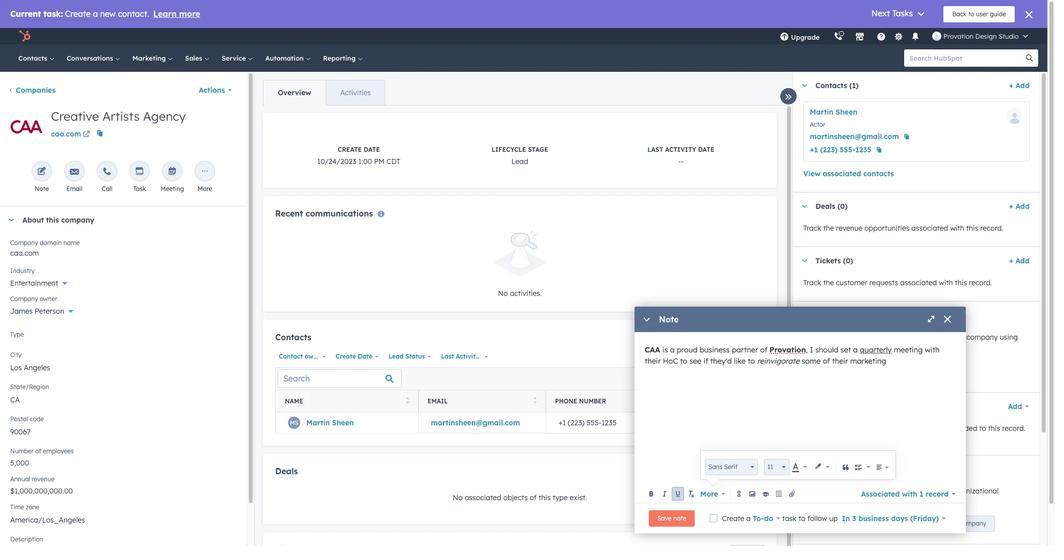 Task type: locate. For each thing, give the bounding box(es) containing it.
press to sort. element down lead status popup button
[[406, 397, 409, 406]]

business up they'd
[[700, 345, 730, 355]]

description
[[10, 536, 43, 544]]

2 - from the left
[[681, 157, 684, 166]]

martinsheen@gmail.com link
[[810, 131, 899, 143], [431, 419, 520, 428]]

revenue
[[836, 224, 863, 233], [32, 476, 55, 483]]

no
[[498, 289, 508, 298], [453, 494, 463, 503]]

contacts left (1)
[[816, 81, 848, 90]]

or right activities
[[937, 424, 944, 433]]

last inside last activity date --
[[648, 146, 664, 153]]

days
[[892, 514, 908, 523]]

more image
[[200, 167, 210, 177]]

1 horizontal spatial martinsheen@gmail.com
[[810, 132, 899, 141]]

expand dialog image
[[928, 316, 936, 324]]

555- down phone number
[[587, 419, 602, 428]]

city
[[10, 351, 22, 359]]

company up james
[[10, 295, 38, 303]]

1 horizontal spatial deals
[[816, 202, 836, 211]]

Number of employees text field
[[10, 454, 237, 470]]

0 vertical spatial activity
[[665, 146, 697, 153]]

business
[[700, 345, 730, 355], [859, 514, 889, 523]]

0 vertical spatial more
[[198, 185, 212, 193]]

tickets (0) button
[[793, 247, 1005, 275]]

0 horizontal spatial deals
[[275, 466, 298, 477]]

this
[[46, 216, 59, 225], [967, 224, 979, 233], [955, 278, 967, 288], [953, 333, 965, 342], [989, 424, 1001, 433], [539, 494, 551, 503]]

and
[[828, 333, 841, 342]]

a
[[670, 345, 675, 355], [853, 345, 858, 355], [819, 487, 824, 496], [747, 514, 751, 523]]

parent inside button
[[860, 520, 879, 528]]

provation up reinvigorate
[[770, 345, 806, 355]]

time
[[10, 504, 24, 511]]

menu
[[773, 28, 1036, 44]]

caret image left the deals (0) at the right of the page
[[802, 205, 808, 208]]

last for last activity date
[[441, 353, 454, 360]]

martin sheen down the search search field
[[306, 419, 354, 428]]

+ add button for track the customer requests associated with this record.
[[1010, 255, 1030, 267]]

more down sans at the right bottom
[[701, 490, 719, 499]]

actions button
[[192, 80, 239, 100]]

revenue right annual on the bottom of the page
[[32, 476, 55, 483]]

note right the minimize dialog icon
[[659, 315, 679, 325]]

caa.com up industry
[[10, 249, 39, 258]]

with inside popup button
[[902, 490, 918, 499]]

1235 up view associated contacts link
[[856, 145, 872, 155]]

about
[[22, 216, 44, 225]]

2 press to sort. element from the left
[[533, 397, 537, 406]]

design
[[976, 32, 997, 40]]

create for create date
[[336, 353, 356, 360]]

business right 3
[[859, 514, 889, 523]]

creative artists agency
[[51, 109, 186, 124]]

1 their from the left
[[645, 356, 661, 366]]

more down more icon
[[198, 185, 212, 193]]

associated inside view associated contacts link
[[823, 169, 862, 178]]

2 press to sort. image from the left
[[533, 397, 537, 405]]

the right the 1
[[938, 487, 949, 496]]

(223) down phone number
[[568, 419, 585, 428]]

0 vertical spatial martinsheen@gmail.com link
[[810, 131, 899, 143]]

0 vertical spatial +
[[1010, 81, 1014, 90]]

track down the deals (0) at the right of the page
[[804, 224, 822, 233]]

2 horizontal spatial contacts
[[816, 81, 848, 90]]

track up agency.
[[919, 487, 936, 496]]

link opens in a new window image
[[83, 129, 90, 141], [83, 131, 90, 139]]

1 horizontal spatial number
[[579, 398, 606, 406]]

1235 down phone number
[[602, 419, 617, 428]]

associated up meeting
[[898, 333, 935, 342]]

entertainment
[[10, 279, 58, 288]]

2 + add from the top
[[1010, 202, 1030, 211]]

provation design studio button
[[927, 28, 1035, 44]]

or
[[937, 424, 944, 433], [850, 487, 857, 496]]

caret image inside about this company dropdown button
[[8, 219, 14, 222]]

revenue down the deals (0) at the right of the page
[[836, 224, 863, 233]]

contact
[[279, 353, 303, 360]]

martin sheen link for view associated contacts
[[810, 108, 858, 117]]

marketing
[[132, 54, 168, 62]]

0 vertical spatial track
[[843, 333, 860, 342]]

see the files attached to your activities or uploaded to this record.
[[804, 424, 1026, 433]]

child right (friday)
[[945, 520, 958, 528]]

1 press to sort. element from the left
[[406, 397, 409, 406]]

1 vertical spatial child
[[945, 520, 958, 528]]

0 horizontal spatial note
[[35, 185, 49, 193]]

reinvigorate
[[757, 356, 800, 366]]

(0) right 'tickets'
[[843, 256, 854, 266]]

james peterson image
[[933, 32, 942, 41]]

caret image inside tickets (0) dropdown button
[[802, 260, 808, 262]]

caret image
[[802, 205, 808, 208], [8, 219, 14, 222], [802, 260, 808, 262], [802, 468, 808, 471]]

caret image inside deals (0) dropdown button
[[802, 205, 808, 208]]

(223) down the actor
[[821, 145, 838, 155]]

+1 up view
[[810, 145, 818, 155]]

0 horizontal spatial last
[[441, 353, 454, 360]]

their down set
[[833, 356, 849, 366]]

martin sheen link up the actor
[[810, 108, 858, 117]]

caret image inside related companies "dropdown button"
[[802, 468, 808, 471]]

1 horizontal spatial caa.com
[[51, 130, 81, 139]]

lead down the lifecycle on the left of page
[[512, 157, 528, 166]]

track
[[804, 224, 822, 233], [804, 278, 822, 288]]

1 vertical spatial (223)
[[568, 419, 585, 428]]

this inside collect and track payments associated with this company using hubspot payments.
[[953, 333, 965, 342]]

owner up the peterson
[[40, 295, 57, 303]]

1 horizontal spatial lead
[[512, 157, 528, 166]]

the for revenue
[[824, 224, 834, 233]]

james peterson button
[[10, 301, 237, 318]]

1 press to sort. image from the left
[[406, 397, 409, 405]]

their inside meeting with their hoc to see if they'd like to
[[645, 356, 661, 366]]

+1 (223) 555-1235 button
[[810, 144, 872, 156]]

related
[[816, 465, 843, 474]]

date
[[364, 146, 380, 153], [698, 146, 715, 153], [358, 353, 373, 360], [481, 353, 496, 360]]

sales link
[[179, 44, 216, 72]]

track up payments.
[[843, 333, 860, 342]]

last
[[648, 146, 664, 153], [441, 353, 454, 360]]

0 vertical spatial (0)
[[838, 202, 848, 211]]

2 + add button from the top
[[1010, 200, 1030, 213]]

james
[[10, 307, 33, 316]]

last for last activity date --
[[648, 146, 664, 153]]

Annual revenue text field
[[10, 482, 237, 498]]

martin sheen
[[810, 108, 858, 117], [306, 419, 354, 428]]

create up 10/24/2023
[[338, 146, 362, 153]]

group
[[853, 461, 873, 474]]

sans
[[709, 464, 723, 471]]

associated down tickets (0) dropdown button at the right of page
[[901, 278, 937, 288]]

1 + add from the top
[[1010, 81, 1030, 90]]

contacts inside dropdown button
[[816, 81, 848, 90]]

caa.com up email icon
[[51, 130, 81, 139]]

related companies button
[[793, 456, 1030, 483]]

1 vertical spatial artists
[[877, 499, 899, 508]]

11
[[768, 464, 774, 471]]

meeting image
[[168, 167, 177, 177]]

creative up 3
[[847, 499, 875, 508]]

calling icon button
[[830, 30, 848, 43]]

child down related companies
[[859, 487, 874, 496]]

track the revenue opportunities associated with this record.
[[804, 224, 1004, 233]]

associated inside collect and track payments associated with this company using hubspot payments.
[[898, 333, 935, 342]]

1 vertical spatial business
[[859, 514, 889, 523]]

1 horizontal spatial more
[[701, 490, 719, 499]]

+1 (223) 555-1235 up view associated contacts
[[810, 145, 872, 155]]

no activities.
[[498, 289, 542, 298]]

they'd
[[711, 356, 732, 366]]

1 vertical spatial or
[[850, 487, 857, 496]]

parent right 3
[[860, 520, 879, 528]]

navigation containing overview
[[263, 80, 386, 106]]

companies down contacts link
[[16, 86, 56, 95]]

artists
[[102, 109, 140, 124], [877, 499, 899, 508]]

0 vertical spatial provation
[[944, 32, 974, 40]]

deals (0) button
[[793, 193, 1005, 220]]

1 vertical spatial martin sheen
[[306, 419, 354, 428]]

track inside add a parent or child company to track the organizational structure for creative artists agency.
[[919, 487, 936, 496]]

1 vertical spatial + add
[[1010, 202, 1030, 211]]

track down 'tickets'
[[804, 278, 822, 288]]

email image
[[70, 167, 79, 177]]

artists left agency
[[102, 109, 140, 124]]

caret image for about
[[8, 219, 14, 222]]

number right phone
[[579, 398, 606, 406]]

add inside add a parent or child company to track the organizational structure for creative artists agency.
[[804, 487, 817, 496]]

the right see
[[818, 424, 829, 433]]

1 horizontal spatial +1 (223) 555-1235
[[810, 145, 872, 155]]

collect
[[804, 333, 826, 342]]

call
[[102, 185, 112, 193]]

note down note icon
[[35, 185, 49, 193]]

(0) for tickets (0)
[[843, 256, 854, 266]]

artists down associated
[[877, 499, 899, 508]]

of up reinvigorate
[[761, 345, 768, 355]]

1 horizontal spatial 1235
[[856, 145, 872, 155]]

martin down the search search field
[[306, 419, 330, 428]]

1 vertical spatial caa.com
[[10, 249, 39, 258]]

1 vertical spatial owner
[[305, 353, 324, 360]]

peterson
[[35, 307, 64, 316]]

sales
[[185, 54, 204, 62]]

associated down deals (0) dropdown button
[[912, 224, 949, 233]]

1 horizontal spatial sheen
[[836, 108, 858, 117]]

in 3 business days (friday)
[[842, 514, 939, 523]]

0 vertical spatial lead
[[512, 157, 528, 166]]

1 company from the top
[[10, 239, 38, 247]]

martin sheen link down the search search field
[[306, 419, 354, 428]]

1 horizontal spatial artists
[[877, 499, 899, 508]]

contacts (1) button
[[793, 72, 1005, 99]]

1 horizontal spatial (223)
[[821, 145, 838, 155]]

0 vertical spatial creative
[[51, 109, 99, 124]]

company for about this company
[[61, 216, 94, 225]]

0 horizontal spatial martinsheen@gmail.com
[[431, 419, 520, 428]]

industry
[[10, 267, 35, 275]]

company
[[10, 239, 38, 247], [10, 295, 38, 303]]

+1 (223) 555-1235 down phone number
[[559, 419, 617, 428]]

activity inside popup button
[[456, 353, 479, 360]]

1 horizontal spatial 555-
[[840, 145, 856, 155]]

+ add
[[1010, 81, 1030, 90], [1010, 202, 1030, 211], [1010, 256, 1030, 266]]

0 vertical spatial 1235
[[856, 145, 872, 155]]

0 horizontal spatial number
[[10, 448, 34, 455]]

1 horizontal spatial email
[[428, 398, 448, 406]]

note image
[[37, 167, 46, 177]]

or down related companies
[[850, 487, 857, 496]]

1 vertical spatial (0)
[[843, 256, 854, 266]]

company inside dropdown button
[[61, 216, 94, 225]]

create inside create date 10/24/2023 1:00 pm cdt
[[338, 146, 362, 153]]

0 vertical spatial parent
[[826, 487, 848, 496]]

create for create a
[[722, 514, 745, 523]]

3 + add button from the top
[[1010, 255, 1030, 267]]

agency.
[[901, 499, 927, 508]]

caret image left related
[[802, 468, 808, 471]]

associated
[[861, 490, 900, 499]]

0 vertical spatial martinsheen@gmail.com
[[810, 132, 899, 141]]

with inside collect and track payments associated with this company using hubspot payments.
[[937, 333, 951, 342]]

+ add button for track the revenue opportunities associated with this record.
[[1010, 200, 1030, 213]]

1 horizontal spatial +1
[[810, 145, 818, 155]]

with inside meeting with their hoc to see if they'd like to
[[925, 345, 940, 355]]

lead left status
[[389, 353, 404, 360]]

sheen down (1)
[[836, 108, 858, 117]]

1 horizontal spatial last
[[648, 146, 664, 153]]

0 horizontal spatial press to sort. element
[[406, 397, 409, 406]]

0 vertical spatial number
[[579, 398, 606, 406]]

contacts up contact
[[275, 333, 312, 343]]

1 horizontal spatial martin sheen
[[810, 108, 858, 117]]

+1 down phone
[[559, 419, 566, 428]]

0 horizontal spatial 555-
[[587, 419, 602, 428]]

0 vertical spatial track
[[804, 224, 822, 233]]

(0) down view associated contacts
[[838, 202, 848, 211]]

the
[[824, 224, 834, 233], [824, 278, 834, 288], [818, 424, 829, 433], [938, 487, 949, 496]]

1 vertical spatial activity
[[456, 353, 479, 360]]

to left the 1
[[910, 487, 917, 496]]

company inside company domain name caa.com
[[10, 239, 38, 247]]

2 their from the left
[[833, 356, 849, 366]]

0 horizontal spatial child
[[859, 487, 874, 496]]

associated down +1 (223) 555-1235 button
[[823, 169, 862, 178]]

activities.
[[510, 289, 542, 298]]

1 vertical spatial parent
[[860, 520, 879, 528]]

activity for last activity date
[[456, 353, 479, 360]]

activity inside last activity date --
[[665, 146, 697, 153]]

owner inside popup button
[[305, 353, 324, 360]]

0 horizontal spatial press to sort. image
[[406, 397, 409, 405]]

upgrade image
[[780, 33, 789, 42]]

follow
[[808, 514, 828, 523]]

sheen
[[836, 108, 858, 117], [332, 419, 354, 428]]

contacts (1)
[[816, 81, 859, 90]]

1 vertical spatial provation
[[770, 345, 806, 355]]

deals inside dropdown button
[[816, 202, 836, 211]]

recent communications
[[275, 209, 373, 219]]

meeting
[[161, 185, 184, 193]]

owner for contact owner
[[305, 353, 324, 360]]

or inside add a parent or child company to track the organizational structure for creative artists agency.
[[850, 487, 857, 496]]

Postal code text field
[[10, 422, 237, 442]]

parent up for
[[826, 487, 848, 496]]

1 horizontal spatial martinsheen@gmail.com link
[[810, 131, 899, 143]]

add child company button
[[923, 516, 995, 532]]

the down the deals (0) at the right of the page
[[824, 224, 834, 233]]

+1 (223) 555-1235
[[810, 145, 872, 155], [559, 419, 617, 428]]

2 vertical spatial contacts
[[275, 333, 312, 343]]

date inside create date 10/24/2023 1:00 pm cdt
[[364, 146, 380, 153]]

0 vertical spatial + add button
[[1010, 80, 1030, 92]]

a up structure
[[819, 487, 824, 496]]

sheen down the search search field
[[332, 419, 354, 428]]

quarterly
[[860, 345, 892, 355]]

navigation
[[263, 80, 386, 106]]

press to sort. image down lead status popup button
[[406, 397, 409, 405]]

555- up view associated contacts
[[840, 145, 856, 155]]

create up the search search field
[[336, 353, 356, 360]]

(0) for deals (0)
[[838, 202, 848, 211]]

save note
[[658, 515, 687, 522]]

a right is
[[670, 345, 675, 355]]

to
[[680, 356, 688, 366], [748, 356, 755, 366], [879, 424, 886, 433], [980, 424, 987, 433], [910, 487, 917, 496], [799, 514, 806, 523]]

0 vertical spatial last
[[648, 146, 664, 153]]

see
[[690, 356, 702, 366]]

with for opportunities
[[951, 224, 965, 233]]

1 vertical spatial create
[[336, 353, 356, 360]]

0 horizontal spatial martin
[[306, 419, 330, 428]]

associated for opportunities
[[912, 224, 949, 233]]

sans serif button
[[705, 459, 758, 476]]

company down about
[[10, 239, 38, 247]]

0 vertical spatial create
[[338, 146, 362, 153]]

number up annual on the bottom of the page
[[10, 448, 34, 455]]

companies up associated
[[845, 465, 885, 474]]

menu item
[[827, 28, 829, 44]]

more inside 'popup button'
[[701, 490, 719, 499]]

create inside popup button
[[336, 353, 356, 360]]

contacts down "hubspot" link
[[18, 54, 49, 62]]

1 horizontal spatial business
[[859, 514, 889, 523]]

3 + from the top
[[1010, 256, 1014, 266]]

company for company domain name caa.com
[[10, 239, 38, 247]]

2 link opens in a new window image from the top
[[83, 131, 90, 139]]

1 horizontal spatial contacts
[[275, 333, 312, 343]]

company for add parent company
[[881, 520, 908, 528]]

calling icon image
[[834, 32, 843, 41]]

of right objects
[[530, 494, 537, 503]]

create left to-
[[722, 514, 745, 523]]

0 vertical spatial + add
[[1010, 81, 1030, 90]]

+ add for track the revenue opportunities associated with this record.
[[1010, 202, 1030, 211]]

associated for payments
[[898, 333, 935, 342]]

artists inside add a parent or child company to track the organizational structure for creative artists agency.
[[877, 499, 899, 508]]

caa.com inside company domain name caa.com
[[10, 249, 39, 258]]

1 horizontal spatial or
[[937, 424, 944, 433]]

lead inside popup button
[[389, 353, 404, 360]]

activity for last activity date --
[[665, 146, 697, 153]]

press to sort. element
[[406, 397, 409, 406], [533, 397, 537, 406]]

martin sheen link for martinsheen@gmail.com
[[306, 419, 354, 428]]

hubspot image
[[18, 30, 31, 42]]

track
[[843, 333, 860, 342], [919, 487, 936, 496]]

1 vertical spatial martin sheen link
[[306, 419, 354, 428]]

0 vertical spatial company
[[10, 239, 38, 247]]

their down caa
[[645, 356, 661, 366]]

0 vertical spatial record.
[[981, 224, 1004, 233]]

2 + from the top
[[1010, 202, 1014, 211]]

1 vertical spatial more
[[701, 490, 719, 499]]

martin up the actor
[[810, 108, 834, 117]]

0 horizontal spatial or
[[850, 487, 857, 496]]

1 track from the top
[[804, 224, 822, 233]]

press to sort. image
[[406, 397, 409, 405], [533, 397, 537, 405]]

owner right contact
[[305, 353, 324, 360]]

0 vertical spatial +1
[[810, 145, 818, 155]]

1 horizontal spatial companies
[[845, 465, 885, 474]]

provation design studio
[[944, 32, 1019, 40]]

objects
[[504, 494, 528, 503]]

1 vertical spatial note
[[659, 315, 679, 325]]

caret image left 'tickets'
[[802, 260, 808, 262]]

press to sort. image left phone
[[533, 397, 537, 405]]

press to sort. element for name
[[406, 397, 409, 406]]

1 horizontal spatial child
[[945, 520, 958, 528]]

2 vertical spatial +
[[1010, 256, 1014, 266]]

edit button
[[8, 109, 45, 149]]

call image
[[102, 167, 112, 177]]

1 vertical spatial 555-
[[587, 419, 602, 428]]

help image
[[877, 33, 886, 42]]

last activity date --
[[648, 146, 715, 166]]

lead inside lifecycle stage lead
[[512, 157, 528, 166]]

james peterson
[[10, 307, 64, 316]]

this inside dropdown button
[[46, 216, 59, 225]]

no activities. alert
[[275, 231, 765, 300]]

no for no associated objects of this type exist.
[[453, 494, 463, 503]]

0 vertical spatial email
[[66, 185, 82, 193]]

parent
[[826, 487, 848, 496], [860, 520, 879, 528]]

lifecycle
[[492, 146, 526, 153]]

last inside last activity date popup button
[[441, 353, 454, 360]]

postal code
[[10, 416, 44, 423]]

caret image left about
[[8, 219, 14, 222]]

of
[[761, 345, 768, 355], [823, 356, 830, 366], [35, 448, 41, 455], [530, 494, 537, 503]]

1 vertical spatial record.
[[969, 278, 993, 288]]

2 company from the top
[[10, 295, 38, 303]]

the down 'tickets'
[[824, 278, 834, 288]]

creative up caa.com link
[[51, 109, 99, 124]]

overview link
[[264, 81, 326, 105]]

no inside no activities. alert
[[498, 289, 508, 298]]

creative
[[51, 109, 99, 124], [847, 499, 875, 508]]

1 horizontal spatial owner
[[305, 353, 324, 360]]

1 horizontal spatial martin
[[810, 108, 834, 117]]

provation right james peterson image
[[944, 32, 974, 40]]

1 link opens in a new window image from the top
[[83, 129, 90, 141]]

press to sort. element left phone
[[533, 397, 537, 406]]

3 + add from the top
[[1010, 256, 1030, 266]]

0 horizontal spatial business
[[700, 345, 730, 355]]

0 horizontal spatial their
[[645, 356, 661, 366]]

2 vertical spatial + add
[[1010, 256, 1030, 266]]

3
[[853, 514, 857, 523]]

2 track from the top
[[804, 278, 822, 288]]

martin sheen up the actor
[[810, 108, 858, 117]]

payments
[[862, 333, 896, 342]]

0 vertical spatial martin sheen link
[[810, 108, 858, 117]]

1 vertical spatial no
[[453, 494, 463, 503]]

(223) inside button
[[821, 145, 838, 155]]



Task type: vqa. For each thing, say whether or not it's contained in the screenshot.
leftmost Last
yes



Task type: describe. For each thing, give the bounding box(es) containing it.
add parent company button
[[838, 516, 917, 532]]

minimize dialog image
[[643, 316, 651, 324]]

1235 inside button
[[856, 145, 872, 155]]

set
[[841, 345, 851, 355]]

employees
[[43, 448, 74, 455]]

caa is a proud business partner of provation , i should set a quarterly
[[645, 345, 892, 355]]

1 horizontal spatial note
[[659, 315, 679, 325]]

the for files
[[818, 424, 829, 433]]

agency
[[143, 109, 186, 124]]

of down should
[[823, 356, 830, 366]]

1 + add button from the top
[[1010, 80, 1030, 92]]

lead status
[[389, 353, 425, 360]]

close dialog image
[[944, 316, 952, 324]]

1 vertical spatial sheen
[[332, 419, 354, 428]]

company inside collect and track payments associated with this company using hubspot payments.
[[967, 333, 998, 342]]

child inside add a parent or child company to track the organizational structure for creative artists agency.
[[859, 487, 874, 496]]

stage
[[528, 146, 548, 153]]

caa.com inside caa.com link
[[51, 130, 81, 139]]

settings link
[[892, 31, 905, 42]]

,
[[806, 345, 808, 355]]

number of employees
[[10, 448, 74, 455]]

1
[[920, 490, 924, 499]]

company domain name caa.com
[[10, 239, 80, 258]]

caa
[[645, 345, 661, 355]]

the for customer
[[824, 278, 834, 288]]

attached
[[846, 424, 877, 433]]

a inside add a parent or child company to track the organizational structure for creative artists agency.
[[819, 487, 824, 496]]

in
[[842, 514, 850, 523]]

companies link
[[8, 86, 56, 95]]

task
[[133, 185, 146, 193]]

task to follow up
[[781, 514, 840, 523]]

view associated contacts link
[[804, 168, 894, 180]]

to-
[[753, 514, 764, 523]]

1 vertical spatial number
[[10, 448, 34, 455]]

creative inside add a parent or child company to track the organizational structure for creative artists agency.
[[847, 499, 875, 508]]

no for no activities.
[[498, 289, 508, 298]]

proud
[[677, 345, 698, 355]]

track for track the customer requests associated with this record.
[[804, 278, 822, 288]]

create a
[[722, 514, 753, 523]]

companies inside "dropdown button"
[[845, 465, 885, 474]]

files
[[831, 424, 844, 433]]

save note button
[[649, 511, 695, 527]]

create date 10/24/2023 1:00 pm cdt
[[317, 146, 400, 166]]

menu containing provation design studio
[[773, 28, 1036, 44]]

contacts for contacts (1)
[[816, 81, 848, 90]]

Time zone text field
[[10, 510, 237, 530]]

service
[[222, 54, 248, 62]]

caret image for tickets
[[802, 260, 808, 262]]

to right like
[[748, 356, 755, 366]]

do
[[764, 514, 774, 523]]

marketing link
[[126, 44, 179, 72]]

view associated contacts
[[804, 169, 894, 178]]

contacts
[[864, 169, 894, 178]]

track inside collect and track payments associated with this company using hubspot payments.
[[843, 333, 860, 342]]

1 vertical spatial 1235
[[602, 419, 617, 428]]

1 vertical spatial +1 (223) 555-1235
[[559, 419, 617, 428]]

+ for track the customer requests associated with this record.
[[1010, 256, 1014, 266]]

Search search field
[[278, 370, 402, 388]]

marketplaces button
[[850, 28, 871, 44]]

caret image for deals
[[802, 205, 808, 208]]

to left "your"
[[879, 424, 886, 433]]

requests
[[870, 278, 899, 288]]

related companies
[[816, 465, 885, 474]]

date inside last activity date --
[[698, 146, 715, 153]]

recent
[[275, 209, 303, 219]]

+ add for track the customer requests associated with this record.
[[1010, 256, 1030, 266]]

Description text field
[[10, 542, 237, 547]]

to-do button
[[753, 513, 781, 525]]

Search HubSpot search field
[[905, 49, 1030, 67]]

contacts for contacts link
[[18, 54, 49, 62]]

notifications image
[[911, 33, 920, 42]]

0 horizontal spatial revenue
[[32, 476, 55, 483]]

0 vertical spatial martin sheen
[[810, 108, 858, 117]]

code
[[30, 416, 44, 423]]

last activity date button
[[438, 350, 496, 363]]

hoc
[[663, 356, 678, 366]]

to down proud
[[680, 356, 688, 366]]

company for add child company
[[960, 520, 987, 528]]

automation link
[[259, 44, 317, 72]]

marketing
[[851, 356, 887, 366]]

postal
[[10, 416, 28, 423]]

with for payments
[[937, 333, 951, 342]]

0 vertical spatial business
[[700, 345, 730, 355]]

for
[[836, 499, 845, 508]]

some
[[802, 356, 821, 366]]

is
[[663, 345, 668, 355]]

parent inside add a parent or child company to track the organizational structure for creative artists agency.
[[826, 487, 848, 496]]

1 - from the left
[[678, 157, 681, 166]]

a left to-
[[747, 514, 751, 523]]

deals for deals
[[275, 466, 298, 477]]

0 vertical spatial revenue
[[836, 224, 863, 233]]

0 horizontal spatial martinsheen@gmail.com link
[[431, 419, 520, 428]]

type
[[10, 331, 24, 339]]

partner
[[732, 345, 758, 355]]

0 horizontal spatial email
[[66, 185, 82, 193]]

if
[[704, 356, 709, 366]]

1 vertical spatial email
[[428, 398, 448, 406]]

record. for track the customer requests associated with this record.
[[969, 278, 993, 288]]

payments.
[[835, 345, 870, 354]]

business inside in 3 business days (friday) popup button
[[859, 514, 889, 523]]

owner for company owner
[[40, 295, 57, 303]]

the inside add a parent or child company to track the organizational structure for creative artists agency.
[[938, 487, 949, 496]]

2 vertical spatial record.
[[1003, 424, 1026, 433]]

company owner
[[10, 295, 57, 303]]

+1 inside button
[[810, 145, 818, 155]]

in 3 business days (friday) button
[[842, 513, 946, 525]]

child inside button
[[945, 520, 958, 528]]

a right set
[[853, 345, 858, 355]]

search button
[[1021, 49, 1039, 67]]

press to sort. image for email
[[533, 397, 537, 405]]

no associated objects of this type exist.
[[453, 494, 587, 503]]

your
[[888, 424, 903, 433]]

associated with 1 record button
[[861, 487, 956, 502]]

search image
[[1026, 55, 1034, 62]]

caret image for related
[[802, 468, 808, 471]]

task
[[783, 514, 797, 523]]

track for track the revenue opportunities associated with this record.
[[804, 224, 822, 233]]

reporting
[[323, 54, 358, 62]]

about this company button
[[0, 207, 237, 234]]

0 vertical spatial note
[[35, 185, 49, 193]]

about this company
[[22, 216, 94, 225]]

add inside add child company button
[[931, 520, 943, 528]]

0 vertical spatial artists
[[102, 109, 140, 124]]

to inside add a parent or child company to track the organizational structure for creative artists agency.
[[910, 487, 917, 496]]

of left employees
[[35, 448, 41, 455]]

0 vertical spatial +1 (223) 555-1235
[[810, 145, 872, 155]]

conversations link
[[61, 44, 126, 72]]

record
[[926, 490, 949, 499]]

create for create date 10/24/2023 1:00 pm cdt
[[338, 146, 362, 153]]

settings image
[[894, 32, 903, 42]]

1 vertical spatial martin
[[306, 419, 330, 428]]

state/region
[[10, 383, 49, 391]]

record. for track the revenue opportunities associated with this record.
[[981, 224, 1004, 233]]

to-do
[[753, 514, 774, 523]]

activities link
[[326, 81, 385, 105]]

phone number
[[555, 398, 606, 406]]

0 vertical spatial martin
[[810, 108, 834, 117]]

company inside add a parent or child company to track the organizational structure for creative artists agency.
[[876, 487, 908, 496]]

meeting
[[894, 345, 923, 355]]

create date button
[[332, 350, 381, 363]]

add inside add button
[[747, 469, 758, 477]]

upgrade
[[791, 33, 820, 41]]

i
[[810, 345, 814, 355]]

0 horizontal spatial companies
[[16, 86, 56, 95]]

555- inside button
[[840, 145, 856, 155]]

0 horizontal spatial martin sheen
[[306, 419, 354, 428]]

caret image
[[802, 84, 808, 87]]

activities
[[905, 424, 935, 433]]

company for company owner
[[10, 295, 38, 303]]

name
[[63, 239, 80, 247]]

+ for track the revenue opportunities associated with this record.
[[1010, 202, 1014, 211]]

actions
[[199, 86, 225, 95]]

add inside the add parent company button
[[847, 520, 859, 528]]

studio
[[999, 32, 1019, 40]]

to right task on the bottom
[[799, 514, 806, 523]]

lifecycle stage lead
[[492, 146, 548, 166]]

0 horizontal spatial creative
[[51, 109, 99, 124]]

(1)
[[850, 81, 859, 90]]

0 horizontal spatial more
[[198, 185, 212, 193]]

notifications button
[[907, 28, 925, 44]]

associated for requests
[[901, 278, 937, 288]]

marketplaces image
[[856, 33, 865, 42]]

add inside add popup button
[[1008, 402, 1023, 412]]

0 vertical spatial or
[[937, 424, 944, 433]]

provation inside popup button
[[944, 32, 974, 40]]

entertainment button
[[10, 273, 237, 290]]

press to sort. image for name
[[406, 397, 409, 405]]

associated left objects
[[465, 494, 502, 503]]

track the customer requests associated with this record.
[[804, 278, 993, 288]]

create date
[[336, 353, 373, 360]]

like
[[734, 356, 746, 366]]

communications
[[306, 209, 373, 219]]

State/Region text field
[[10, 390, 237, 410]]

1 + from the top
[[1010, 81, 1014, 90]]

1 vertical spatial +1
[[559, 419, 566, 428]]

to right uploaded
[[980, 424, 987, 433]]

see
[[804, 424, 816, 433]]

press to sort. element for email
[[533, 397, 537, 406]]

conversations
[[67, 54, 115, 62]]

(friday)
[[911, 514, 939, 523]]

City text field
[[10, 357, 237, 378]]

task image
[[135, 167, 144, 177]]

with for requests
[[939, 278, 953, 288]]

deals for deals (0)
[[816, 202, 836, 211]]

reinvigorate some of their marketing
[[757, 356, 887, 366]]



